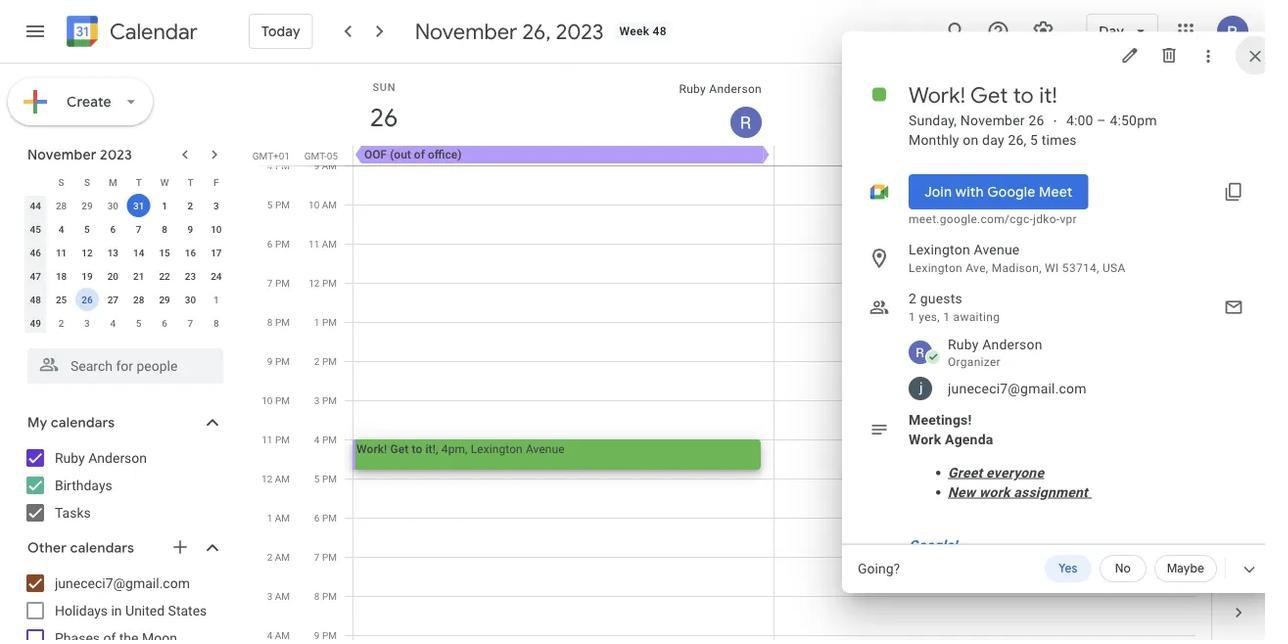 Task type: locate. For each thing, give the bounding box(es) containing it.
47
[[30, 270, 41, 282]]

calendars inside "dropdown button"
[[51, 414, 115, 432]]

0 horizontal spatial ruby
[[55, 450, 85, 466]]

oof
[[364, 148, 387, 162]]

30 down m
[[107, 200, 118, 212]]

6 pm right 1 am
[[314, 512, 337, 524]]

meet.google.com/cgc-
[[909, 212, 1033, 226]]

19 element
[[75, 264, 99, 288]]

30 for october 30 element
[[107, 200, 118, 212]]

–
[[1097, 112, 1106, 128]]

get left the 4pm in the bottom left of the page
[[390, 442, 409, 456]]

0 vertical spatial 2023
[[556, 18, 604, 45]]

9
[[314, 160, 320, 171], [188, 223, 193, 235], [267, 355, 273, 367]]

0 horizontal spatial 48
[[30, 294, 41, 306]]

26, inside work! get to it! sunday, november 26 ⋅ 4:00 – 4:50pm monthly on day 26, 5 times
[[1008, 131, 1027, 147]]

8 down december 1 element
[[213, 317, 219, 329]]

1 t from the left
[[136, 176, 142, 188]]

it!
[[1039, 81, 1058, 108], [425, 442, 436, 456]]

1 vertical spatial 7 pm
[[314, 551, 337, 563]]

3 for 3 am
[[267, 591, 273, 602]]

11 up 12 am
[[262, 434, 273, 446]]

5 down october 29 "element"
[[84, 223, 90, 235]]

4 down 27 "element" on the left
[[110, 317, 116, 329]]

8 pm
[[267, 316, 290, 328], [314, 591, 337, 602]]

28 inside 28 element
[[133, 294, 144, 306]]

12 up 19
[[82, 247, 93, 259]]

0 vertical spatial it!
[[1039, 81, 1058, 108]]

maps tab
[[1220, 236, 1259, 275]]

1 horizontal spatial get
[[970, 81, 1008, 108]]

it! up ⋅
[[1039, 81, 1058, 108]]

11 inside 11 element
[[56, 247, 67, 259]]

1 horizontal spatial anderson
[[709, 82, 762, 96]]

0 vertical spatial lexington
[[909, 241, 970, 257]]

lexington avenue lexington ave, madison, wi 53714, usa
[[909, 241, 1126, 275]]

20
[[107, 270, 118, 282]]

0 horizontal spatial work!
[[356, 442, 387, 456]]

26,
[[522, 18, 551, 45], [1008, 131, 1027, 147]]

13 element
[[101, 241, 125, 264]]

avenue
[[974, 241, 1020, 257], [526, 442, 565, 456]]

am up 12 pm
[[322, 238, 337, 250]]

2 horizontal spatial 10
[[309, 199, 320, 211]]

2 horizontal spatial 9
[[314, 160, 320, 171]]

5 pm
[[267, 199, 290, 211], [314, 473, 337, 485]]

0 horizontal spatial t
[[136, 176, 142, 188]]

22 element
[[153, 264, 176, 288]]

1 horizontal spatial 8 pm
[[314, 591, 337, 602]]

1 vertical spatial november
[[961, 112, 1025, 128]]

30
[[107, 200, 118, 212], [185, 294, 196, 306]]

1 horizontal spatial 12
[[262, 473, 273, 485]]

5 inside work! get to it! sunday, november 26 ⋅ 4:00 – 4:50pm monthly on day 26, 5 times
[[1030, 131, 1038, 147]]

1 horizontal spatial avenue
[[974, 241, 1020, 257]]

0 horizontal spatial 11
[[56, 247, 67, 259]]

2 vertical spatial 12
[[262, 473, 273, 485]]

sunday, november 26 element
[[361, 95, 406, 140]]

maybe
[[1167, 562, 1205, 576]]

row containing 44
[[23, 194, 229, 217]]

0 horizontal spatial s
[[58, 176, 64, 188]]

11 for 11 pm
[[262, 434, 273, 446]]

1 row from the top
[[23, 170, 229, 194]]

1 horizontal spatial t
[[187, 176, 193, 188]]

7 up 14 element
[[136, 223, 142, 235]]

0 vertical spatial calendars
[[51, 414, 115, 432]]

states
[[168, 603, 207, 619]]

junececi7@gmail.com down ruby anderson organizer
[[948, 380, 1087, 396]]

4 inside 'element'
[[110, 317, 116, 329]]

no
[[1115, 562, 1131, 576]]

1 vertical spatial ruby
[[948, 336, 979, 352]]

7 inside december 7 element
[[188, 317, 193, 329]]

s up october 29 "element"
[[84, 176, 90, 188]]

pm left 12 pm
[[275, 277, 290, 289]]

28 down 21
[[133, 294, 144, 306]]

5
[[1030, 131, 1038, 147], [267, 199, 273, 211], [84, 223, 90, 235], [136, 317, 142, 329], [314, 473, 320, 485]]

1 horizontal spatial ,
[[465, 442, 468, 456]]

december 8 element
[[204, 311, 228, 335]]

10 inside november 2023 'grid'
[[211, 223, 222, 235]]

7 pm right 2 am
[[314, 551, 337, 563]]

0 vertical spatial 10
[[309, 199, 320, 211]]

pm right 1 am
[[322, 512, 337, 524]]

lexington right the 4pm in the bottom left of the page
[[471, 442, 523, 456]]

ruby inside ruby anderson organizer
[[948, 336, 979, 352]]

16
[[185, 247, 196, 259]]

21 element
[[127, 264, 151, 288]]

3 inside december 3 element
[[84, 317, 90, 329]]

3 down the f
[[213, 200, 219, 212]]

1 horizontal spatial 7 pm
[[314, 551, 337, 563]]

4 down 3 pm
[[314, 434, 320, 446]]

26 inside work! get to it! sunday, november 26 ⋅ 4:00 – 4:50pm monthly on day 26, 5 times
[[1029, 112, 1044, 128]]

f
[[214, 176, 219, 188]]

lexington up guests
[[909, 261, 963, 275]]

1 s from the left
[[58, 176, 64, 188]]

05
[[327, 150, 338, 162]]

am up 2 am
[[275, 512, 290, 524]]

28
[[56, 200, 67, 212], [133, 294, 144, 306]]

pm down 3 pm
[[322, 434, 337, 446]]

calendar
[[110, 18, 198, 46]]

junececi7@gmail.com
[[948, 380, 1087, 396], [55, 575, 190, 592]]

10 am
[[309, 199, 337, 211]]

row containing 47
[[23, 264, 229, 288]]

26 down the sun
[[369, 101, 397, 134]]

6 pm
[[267, 238, 290, 250], [314, 512, 337, 524]]

1 vertical spatial to
[[412, 442, 422, 456]]

2 horizontal spatial november
[[961, 112, 1025, 128]]

madison,
[[992, 261, 1042, 275]]

28 inside 'october 28' element
[[56, 200, 67, 212]]

(out
[[390, 148, 411, 162]]

26
[[369, 101, 397, 134], [1029, 112, 1044, 128], [82, 294, 93, 306]]

29 for 29 element
[[159, 294, 170, 306]]

14 element
[[127, 241, 151, 264]]

4 pm left gmt-
[[267, 160, 290, 171]]

t up 31
[[136, 176, 142, 188]]

27
[[107, 294, 118, 306]]

work! up sunday,
[[909, 81, 966, 108]]

lexington up the ave,
[[909, 241, 970, 257]]

6 left 11 am
[[267, 238, 273, 250]]

get inside 26 grid
[[390, 442, 409, 456]]

3 am
[[267, 591, 290, 602]]

anderson up organizer on the bottom right of the page
[[982, 336, 1043, 352]]

work! get to it! sunday, november 26 ⋅ 4:00 – 4:50pm monthly on day 26, 5 times
[[909, 81, 1157, 147]]

48 inside row
[[30, 294, 41, 306]]

28 element
[[127, 288, 151, 311]]

work
[[979, 484, 1010, 500]]

to
[[1013, 81, 1034, 108], [412, 442, 422, 456]]

2 for guests
[[909, 290, 917, 306]]

ruby anderson organizer
[[948, 336, 1043, 369]]

2 pm
[[314, 355, 337, 367]]

12 for 12 am
[[262, 473, 273, 485]]

48 up 49 on the left
[[30, 294, 41, 306]]

2 vertical spatial 9
[[267, 355, 273, 367]]

3 down the 2 pm
[[314, 395, 320, 406]]

1 horizontal spatial 48
[[653, 24, 667, 38]]

4 left gmt-
[[267, 160, 273, 171]]

29 down 22
[[159, 294, 170, 306]]

28 for 28 element
[[133, 294, 144, 306]]

1 horizontal spatial work!
[[909, 81, 966, 108]]

5 right 12 am
[[314, 473, 320, 485]]

3 pm
[[314, 395, 337, 406]]

26, up 26 column header
[[522, 18, 551, 45]]

20 element
[[101, 264, 125, 288]]

1 vertical spatial avenue
[[526, 442, 565, 456]]

2 down 1 am
[[267, 551, 273, 563]]

0 vertical spatial 30
[[107, 200, 118, 212]]

0 vertical spatial junececi7@gmail.com
[[948, 380, 1087, 396]]

0 horizontal spatial 29
[[82, 200, 93, 212]]

1 horizontal spatial 30
[[185, 294, 196, 306]]

get inside work! get to it! sunday, november 26 ⋅ 4:00 – 4:50pm monthly on day 26, 5 times
[[970, 81, 1008, 108]]

4 row from the top
[[23, 241, 229, 264]]

5 down 28 element
[[136, 317, 142, 329]]

1 horizontal spatial junececi7@gmail.com
[[948, 380, 1087, 396]]

2 horizontal spatial 12
[[309, 277, 320, 289]]

18
[[56, 270, 67, 282]]

calendars for my calendars
[[51, 414, 115, 432]]

10 for 10
[[211, 223, 222, 235]]

my
[[27, 414, 47, 432]]

2 row from the top
[[23, 194, 229, 217]]

work! left the 4pm in the bottom left of the page
[[356, 442, 387, 456]]

work! get to it! heading
[[909, 81, 1058, 108]]

row group
[[23, 194, 229, 335]]

11 am
[[309, 238, 337, 250]]

44
[[30, 200, 41, 212]]

53714,
[[1062, 261, 1099, 275]]

9 for 9
[[188, 223, 193, 235]]

12 am
[[262, 473, 290, 485]]

ruby anderson up the birthdays
[[55, 450, 147, 466]]

0 vertical spatial november
[[415, 18, 517, 45]]

1 vertical spatial anderson
[[982, 336, 1043, 352]]

26 cell
[[74, 288, 100, 311]]

1 vertical spatial 5 pm
[[314, 473, 337, 485]]

november
[[415, 18, 517, 45], [961, 112, 1025, 128], [27, 146, 97, 164]]

None search field
[[0, 341, 243, 384]]

row containing 46
[[23, 241, 229, 264]]

t
[[136, 176, 142, 188], [187, 176, 193, 188]]

11 pm
[[262, 434, 290, 446]]

3 down 2 am
[[267, 591, 273, 602]]

1 horizontal spatial 11
[[262, 434, 273, 446]]

0 vertical spatial 48
[[653, 24, 667, 38]]

0 horizontal spatial avenue
[[526, 442, 565, 456]]

4 pm
[[267, 160, 290, 171], [314, 434, 337, 446]]

Search for people text field
[[39, 349, 212, 384]]

2 inside 2 guests 1 yes, 1 awaiting
[[909, 290, 917, 306]]

am up 1 am
[[275, 473, 290, 485]]

0 vertical spatial avenue
[[974, 241, 1020, 257]]

6 pm left 11 am
[[267, 238, 290, 250]]

am for 10 am
[[322, 199, 337, 211]]

pm right 12 am
[[322, 473, 337, 485]]

0 horizontal spatial to
[[412, 442, 422, 456]]

am for 12 am
[[275, 473, 290, 485]]

18 element
[[50, 264, 73, 288]]

0 vertical spatial 28
[[56, 200, 67, 212]]

2 , from the left
[[465, 442, 468, 456]]

9 up 10 pm
[[267, 355, 273, 367]]

0 vertical spatial ruby anderson
[[679, 82, 762, 96]]

calendars
[[51, 414, 115, 432], [70, 540, 134, 557]]

avenue right the 4pm in the bottom left of the page
[[526, 442, 565, 456]]

1 vertical spatial 26,
[[1008, 131, 1027, 147]]

6 down 29 element
[[162, 317, 167, 329]]

october 29 element
[[75, 194, 99, 217]]

to inside work! get to it! sunday, november 26 ⋅ 4:00 – 4:50pm monthly on day 26, 5 times
[[1013, 81, 1034, 108]]

0 horizontal spatial 6 pm
[[267, 238, 290, 250]]

12 inside row
[[82, 247, 93, 259]]

create button
[[8, 78, 153, 125]]

11 element
[[50, 241, 73, 264]]

december 1 element
[[204, 288, 228, 311]]

ruby anderson up oof (out of office) row
[[679, 82, 762, 96]]

24 element
[[204, 264, 228, 288]]

9 up 16 element
[[188, 223, 193, 235]]

1 vertical spatial calendars
[[70, 540, 134, 557]]

1 vertical spatial 10
[[211, 223, 222, 235]]

junececi7@gmail.com up in
[[55, 575, 190, 592]]

0 vertical spatial anderson
[[709, 82, 762, 96]]

2 t from the left
[[187, 176, 193, 188]]

1 , from the left
[[436, 442, 438, 456]]

1 down w on the left of page
[[162, 200, 167, 212]]

it! inside 26 grid
[[425, 442, 436, 456]]

0 horizontal spatial 26
[[82, 294, 93, 306]]

5 left times
[[1030, 131, 1038, 147]]

ruby anderson
[[679, 82, 762, 96], [55, 450, 147, 466]]

26 inside cell
[[82, 294, 93, 306]]

0 horizontal spatial 4 pm
[[267, 160, 290, 171]]

am for 1 am
[[275, 512, 290, 524]]

1 vertical spatial 2023
[[100, 146, 132, 164]]

10 up 11 am
[[309, 199, 320, 211]]

7 row from the top
[[23, 311, 229, 335]]

pm
[[275, 160, 290, 171], [275, 199, 290, 211], [275, 238, 290, 250], [275, 277, 290, 289], [322, 277, 337, 289], [275, 316, 290, 328], [322, 316, 337, 328], [275, 355, 290, 367], [322, 355, 337, 367], [275, 395, 290, 406], [322, 395, 337, 406], [275, 434, 290, 446], [322, 434, 337, 446], [322, 473, 337, 485], [322, 512, 337, 524], [322, 551, 337, 563], [322, 591, 337, 602]]

2 horizontal spatial 26
[[1029, 112, 1044, 128]]

2023 up m
[[100, 146, 132, 164]]

7 pm left 12 pm
[[267, 277, 290, 289]]

1 horizontal spatial to
[[1013, 81, 1034, 108]]

28 right the 44
[[56, 200, 67, 212]]

8 pm up 9 pm
[[267, 316, 290, 328]]

it! left the 4pm in the bottom left of the page
[[425, 442, 436, 456]]

45
[[30, 223, 41, 235]]

8 inside december 8 element
[[213, 317, 219, 329]]

december 4 element
[[101, 311, 125, 335]]

pm left gmt-
[[275, 160, 290, 171]]

1 horizontal spatial 26,
[[1008, 131, 1027, 147]]

am down 1 am
[[275, 551, 290, 563]]

calendars inside dropdown button
[[70, 540, 134, 557]]

0 horizontal spatial november
[[27, 146, 97, 164]]

26 element
[[75, 288, 99, 311]]

9 for 9 pm
[[267, 355, 273, 367]]

0 horizontal spatial 30
[[107, 200, 118, 212]]

1 horizontal spatial 5 pm
[[314, 473, 337, 485]]

0 vertical spatial get
[[970, 81, 1008, 108]]

12 down 11 am
[[309, 277, 320, 289]]

anderson down my calendars "dropdown button"
[[88, 450, 147, 466]]

5 pm left 10 am
[[267, 199, 290, 211]]

ruby inside my calendars list
[[55, 450, 85, 466]]

m
[[109, 176, 117, 188]]

meetings! work agenda
[[909, 411, 993, 447]]

11 up the "18"
[[56, 247, 67, 259]]

1 vertical spatial 9
[[188, 223, 193, 235]]

2023 left the week
[[556, 18, 604, 45]]

week
[[619, 24, 650, 38]]

1 vertical spatial junececi7@gmail.com
[[55, 575, 190, 592]]

with
[[956, 183, 984, 200]]

2 vertical spatial anderson
[[88, 450, 147, 466]]

26 down 19
[[82, 294, 93, 306]]

october 28 element
[[50, 194, 73, 217]]

pm down 10 pm
[[275, 434, 290, 446]]

29
[[82, 200, 93, 212], [159, 294, 170, 306]]

to inside 26 grid
[[412, 442, 422, 456]]

7 pm
[[267, 277, 290, 289], [314, 551, 337, 563]]

tab list
[[1212, 64, 1266, 586]]

of
[[414, 148, 425, 162]]

pm up 10 pm
[[275, 355, 290, 367]]

0 horizontal spatial ruby anderson
[[55, 450, 147, 466]]

holidays in united states
[[55, 603, 207, 619]]

0 vertical spatial 29
[[82, 200, 93, 212]]

29 element
[[153, 288, 176, 311]]

1 horizontal spatial 29
[[159, 294, 170, 306]]

6 up 13 element
[[110, 223, 116, 235]]

s up 'october 28' element
[[58, 176, 64, 188]]

5 row from the top
[[23, 264, 229, 288]]

1 vertical spatial get
[[390, 442, 409, 456]]

0 horizontal spatial 8 pm
[[267, 316, 290, 328]]

1 horizontal spatial ruby anderson
[[679, 82, 762, 96]]

1 horizontal spatial 9
[[267, 355, 273, 367]]

november for november 26, 2023
[[415, 18, 517, 45]]

1 vertical spatial 29
[[159, 294, 170, 306]]

am down 9 am
[[322, 199, 337, 211]]

maybe button
[[1154, 555, 1217, 583]]

join with google meet link
[[909, 174, 1088, 209]]

0 horizontal spatial 9
[[188, 223, 193, 235]]

row group containing 44
[[23, 194, 229, 335]]

2 horizontal spatial ruby
[[948, 336, 979, 352]]

1 horizontal spatial november
[[415, 18, 517, 45]]

gmt-
[[304, 150, 327, 162]]

9 inside november 2023 'grid'
[[188, 223, 193, 235]]

0 vertical spatial 6 pm
[[267, 238, 290, 250]]

3 row from the top
[[23, 217, 229, 241]]

8 pm right 3 am
[[314, 591, 337, 602]]

0 vertical spatial 7 pm
[[267, 277, 290, 289]]

26, right day
[[1008, 131, 1027, 147]]

29 inside "element"
[[82, 200, 93, 212]]

it! inside work! get to it! sunday, november 26 ⋅ 4:00 – 4:50pm monthly on day 26, 5 times
[[1039, 81, 1058, 108]]

1 vertical spatial work!
[[356, 442, 387, 456]]

1 horizontal spatial ruby
[[679, 82, 706, 96]]

get
[[970, 81, 1008, 108], [390, 442, 409, 456]]

25 element
[[50, 288, 73, 311]]

vpr
[[1060, 212, 1077, 226]]

30 down 23
[[185, 294, 196, 306]]

10 for 10 pm
[[262, 395, 273, 406]]

10 up 17
[[211, 223, 222, 235]]

wi
[[1045, 261, 1059, 275]]

ruby anderson inside 26 column header
[[679, 82, 762, 96]]

7
[[136, 223, 142, 235], [267, 277, 273, 289], [188, 317, 193, 329], [314, 551, 320, 563]]

10 element
[[204, 217, 228, 241]]

0 vertical spatial 9
[[314, 160, 320, 171]]

calendars right my
[[51, 414, 115, 432]]

0 horizontal spatial 12
[[82, 247, 93, 259]]

15
[[159, 247, 170, 259]]

2 am
[[267, 551, 290, 563]]

sun
[[373, 81, 396, 93]]

row
[[23, 170, 229, 194], [23, 194, 229, 217], [23, 217, 229, 241], [23, 241, 229, 264], [23, 264, 229, 288], [23, 288, 229, 311], [23, 311, 229, 335]]

0 horizontal spatial ,
[[436, 442, 438, 456]]

work! inside 26 grid
[[356, 442, 387, 456]]

1 vertical spatial 48
[[30, 294, 41, 306]]

0 horizontal spatial 10
[[211, 223, 222, 235]]

1
[[162, 200, 167, 212], [213, 294, 219, 306], [909, 310, 916, 324], [943, 310, 950, 324], [314, 316, 320, 328], [267, 512, 273, 524]]

work
[[909, 431, 941, 447]]

my calendars
[[27, 414, 115, 432]]

12 element
[[75, 241, 99, 264]]

it! for work! get to it! , 4pm , lexington avenue
[[425, 442, 436, 456]]

⋅
[[1052, 112, 1059, 128]]

1 vertical spatial 28
[[133, 294, 144, 306]]

0 horizontal spatial 26,
[[522, 18, 551, 45]]

2 horizontal spatial 11
[[309, 238, 320, 250]]

am down 2 am
[[275, 591, 290, 602]]

26 left ⋅
[[1029, 112, 1044, 128]]

1 vertical spatial 12
[[309, 277, 320, 289]]

6 row from the top
[[23, 288, 229, 311]]

0 vertical spatial to
[[1013, 81, 1034, 108]]

am up 10 am
[[322, 160, 337, 171]]

show additional actions image
[[1240, 560, 1259, 580]]

2 up 16 element
[[188, 200, 193, 212]]

1 vertical spatial 30
[[185, 294, 196, 306]]

16 element
[[179, 241, 202, 264]]

2 right 9 pm
[[314, 355, 320, 367]]

anderson up oof (out of office) row
[[709, 82, 762, 96]]

december 2 element
[[50, 311, 73, 335]]

work! for work! get to it! sunday, november 26 ⋅ 4:00 – 4:50pm monthly on day 26, 5 times
[[909, 81, 966, 108]]

united
[[125, 603, 165, 619]]

12
[[82, 247, 93, 259], [309, 277, 320, 289], [262, 473, 273, 485]]

0 vertical spatial ruby
[[679, 82, 706, 96]]

9 for 9 am
[[314, 160, 320, 171]]

2 vertical spatial lexington
[[471, 442, 523, 456]]

work! inside work! get to it! sunday, november 26 ⋅ 4:00 – 4:50pm monthly on day 26, 5 times
[[909, 81, 966, 108]]

3 down 26 cell
[[84, 317, 90, 329]]

31 cell
[[126, 194, 152, 217]]

12 down 11 pm
[[262, 473, 273, 485]]

1 horizontal spatial 6 pm
[[314, 512, 337, 524]]



Task type: describe. For each thing, give the bounding box(es) containing it.
october 31, today element
[[127, 194, 151, 217]]

12 pm
[[309, 277, 337, 289]]

work! for work! get to it! , 4pm , lexington avenue
[[356, 442, 387, 456]]

46
[[30, 247, 41, 259]]

sunday,
[[909, 112, 957, 128]]

28 for 'october 28' element
[[56, 200, 67, 212]]

avenue inside 26 grid
[[526, 442, 565, 456]]

pm up 1 pm
[[322, 277, 337, 289]]

junececi7@gmail.com inside tree item
[[948, 380, 1087, 396]]

monthly
[[909, 131, 959, 147]]

greet
[[948, 464, 983, 480]]

week 48
[[619, 24, 667, 38]]

12 for 12 pm
[[309, 277, 320, 289]]

november for november 2023
[[27, 146, 97, 164]]

it! for work! get to it! sunday, november 26 ⋅ 4:00 – 4:50pm monthly on day 26, 5 times
[[1039, 81, 1058, 108]]

google!
[[909, 537, 958, 553]]

pm down 1 pm
[[322, 355, 337, 367]]

day button
[[1086, 8, 1159, 55]]

row group inside november 2023 'grid'
[[23, 194, 229, 335]]

today button
[[249, 8, 313, 55]]

pm down 9 pm
[[275, 395, 290, 406]]

guests
[[920, 290, 963, 306]]

1 vertical spatial 6 pm
[[314, 512, 337, 524]]

agenda
[[945, 431, 993, 447]]

0 vertical spatial 4 pm
[[267, 160, 290, 171]]

pm up 9 pm
[[275, 316, 290, 328]]

2 for pm
[[314, 355, 320, 367]]

november 2023
[[27, 146, 132, 164]]

tasks tab
[[1220, 126, 1259, 166]]

pm left 11 am
[[275, 238, 290, 250]]

pm left 10 am
[[275, 199, 290, 211]]

december 3 element
[[75, 311, 99, 335]]

anderson inside ruby anderson organizer
[[982, 336, 1043, 352]]

calendars for other calendars
[[70, 540, 134, 557]]

4pm
[[441, 442, 465, 456]]

yes
[[1059, 562, 1078, 576]]

my calendars button
[[4, 407, 243, 439]]

2 for am
[[267, 551, 273, 563]]

on
[[963, 131, 979, 147]]

31
[[133, 200, 144, 212]]

3 for december 3 element
[[84, 317, 90, 329]]

27 element
[[101, 288, 125, 311]]

10 for 10 am
[[309, 199, 320, 211]]

7 right 2 am
[[314, 551, 320, 563]]

ave,
[[966, 261, 989, 275]]

1 down 12 am
[[267, 512, 273, 524]]

assignment
[[1014, 484, 1088, 500]]

holidays
[[55, 603, 108, 619]]

day
[[982, 131, 1004, 147]]

1 down 12 pm
[[314, 316, 320, 328]]

9 pm
[[267, 355, 290, 367]]

ruby anderson, attending, organizer tree item
[[881, 331, 1265, 373]]

8 up 15 element
[[162, 223, 167, 235]]

26 column header
[[354, 64, 775, 146]]

8 right 3 am
[[314, 591, 320, 602]]

row containing 45
[[23, 217, 229, 241]]

today
[[261, 23, 300, 40]]

pm right 3 am
[[322, 591, 337, 602]]

1 pm
[[314, 316, 337, 328]]

october 30 element
[[101, 194, 125, 217]]

anderson inside 26 column header
[[709, 82, 762, 96]]

to for work! get to it! , 4pm , lexington avenue
[[412, 442, 422, 456]]

sun 26
[[369, 81, 397, 134]]

25
[[56, 294, 67, 306]]

ruby anderson inside my calendars list
[[55, 450, 147, 466]]

other
[[27, 540, 67, 557]]

26 grid
[[251, 64, 1211, 640]]

get for work! get to it! , 4pm , lexington avenue
[[390, 442, 409, 456]]

tasks image
[[1220, 126, 1259, 166]]

1 up december 8 element
[[213, 294, 219, 306]]

to for work! get to it! sunday, november 26 ⋅ 4:00 – 4:50pm monthly on day 26, 5 times
[[1013, 81, 1034, 108]]

main drawer image
[[24, 20, 47, 43]]

row containing s
[[23, 170, 229, 194]]

my calendars list
[[4, 443, 243, 529]]

join with google meet
[[924, 183, 1073, 200]]

junececi7@gmail.com tree item
[[881, 373, 1265, 404]]

december 6 element
[[153, 311, 176, 335]]

other calendars list
[[4, 568, 243, 640]]

12 for 12
[[82, 247, 93, 259]]

add other calendars image
[[170, 538, 190, 557]]

4:50pm
[[1110, 112, 1157, 128]]

google
[[987, 183, 1036, 200]]

24
[[211, 270, 222, 282]]

tasks
[[55, 505, 91, 521]]

1 am
[[267, 512, 290, 524]]

work! get to it! , 4pm , lexington avenue
[[356, 442, 565, 456]]

calendar heading
[[106, 18, 198, 46]]

calendar element
[[63, 12, 198, 55]]

0 vertical spatial 8 pm
[[267, 316, 290, 328]]

10 pm
[[262, 395, 290, 406]]

awaiting
[[953, 310, 1000, 324]]

maps image
[[1220, 236, 1259, 275]]

everyone
[[986, 464, 1044, 480]]

2 down 25 element
[[58, 317, 64, 329]]

pm up the 2 pm
[[322, 316, 337, 328]]

in
[[111, 603, 122, 619]]

15 element
[[153, 241, 176, 264]]

11 for 11 am
[[309, 238, 320, 250]]

29 for october 29 "element"
[[82, 200, 93, 212]]

meet.google.com/cgc-jdko-vpr
[[909, 212, 1077, 226]]

13
[[107, 247, 118, 259]]

ruby inside 26 column header
[[679, 82, 706, 96]]

am for 11 am
[[322, 238, 337, 250]]

avenue inside lexington avenue lexington ave, madison, wi 53714, usa
[[974, 241, 1020, 257]]

oof (out of office) row
[[345, 146, 1211, 166]]

3 for 3 pm
[[314, 395, 320, 406]]

day
[[1099, 23, 1124, 40]]

other calendars button
[[4, 533, 243, 564]]

19
[[82, 270, 93, 282]]

4 down 'october 28' element
[[58, 223, 64, 235]]

times
[[1042, 131, 1077, 147]]

11 for 11
[[56, 247, 67, 259]]

49
[[30, 317, 41, 329]]

other calendars
[[27, 540, 134, 557]]

get for work! get to it! sunday, november 26 ⋅ 4:00 – 4:50pm monthly on day 26, 5 times
[[970, 81, 1008, 108]]

1 horizontal spatial 4 pm
[[314, 434, 337, 446]]

am for 9 am
[[322, 160, 337, 171]]

anderson inside my calendars list
[[88, 450, 147, 466]]

1 right yes,
[[943, 310, 950, 324]]

yes button
[[1045, 555, 1092, 583]]

row containing 48
[[23, 288, 229, 311]]

yes,
[[919, 310, 940, 324]]

1 vertical spatial lexington
[[909, 261, 963, 275]]

oof (out of office)
[[364, 148, 462, 162]]

6 right 1 am
[[314, 512, 320, 524]]

30 element
[[179, 288, 202, 311]]

usa
[[1103, 261, 1126, 275]]

jdko-
[[1033, 212, 1060, 226]]

november inside work! get to it! sunday, november 26 ⋅ 4:00 – 4:50pm monthly on day 26, 5 times
[[961, 112, 1025, 128]]

junececi7@gmail.com inside other calendars list
[[55, 575, 190, 592]]

2 s from the left
[[84, 176, 90, 188]]

17
[[211, 247, 222, 259]]

meet
[[1039, 183, 1073, 200]]

oof (out of office) button
[[353, 146, 772, 164]]

am for 3 am
[[275, 591, 290, 602]]

1 horizontal spatial 2023
[[556, 18, 604, 45]]

november 2023 grid
[[19, 170, 229, 335]]

gmt-05
[[304, 150, 338, 162]]

lexington inside 26 grid
[[471, 442, 523, 456]]

meetings!
[[909, 411, 972, 427]]

november 26, 2023
[[415, 18, 604, 45]]

new
[[948, 484, 976, 500]]

december 5 element
[[127, 311, 151, 335]]

23 element
[[179, 264, 202, 288]]

23
[[185, 270, 196, 282]]

delete event image
[[1160, 46, 1179, 65]]

0 vertical spatial 26,
[[522, 18, 551, 45]]

pm down the 2 pm
[[322, 395, 337, 406]]

9 am
[[314, 160, 337, 171]]

greet everyone new work assignment
[[948, 464, 1092, 500]]

21
[[133, 270, 144, 282]]

14
[[133, 247, 144, 259]]

30 for 30 element
[[185, 294, 196, 306]]

1 left yes,
[[909, 310, 916, 324]]

pm right 2 am
[[322, 551, 337, 563]]

2 guests 1 yes, 1 awaiting
[[909, 290, 1000, 324]]

7 left 12 pm
[[267, 277, 273, 289]]

5 down gmt+01
[[267, 199, 273, 211]]

row containing 49
[[23, 311, 229, 335]]

26 inside column header
[[369, 101, 397, 134]]

am for 2 am
[[275, 551, 290, 563]]

w
[[160, 176, 169, 188]]

1 vertical spatial 8 pm
[[314, 591, 337, 602]]

no button
[[1100, 555, 1147, 583]]

8 up 9 pm
[[267, 316, 273, 328]]

december 7 element
[[179, 311, 202, 335]]

0 horizontal spatial 2023
[[100, 146, 132, 164]]

17 element
[[204, 241, 228, 264]]

0 vertical spatial 5 pm
[[267, 199, 290, 211]]

office)
[[428, 148, 462, 162]]

guests tree
[[834, 331, 1265, 404]]

gmt+01
[[252, 150, 290, 162]]

settings menu image
[[1032, 20, 1055, 43]]

4:00
[[1066, 112, 1094, 128]]

join
[[924, 183, 952, 200]]



Task type: vqa. For each thing, say whether or not it's contained in the screenshot.


